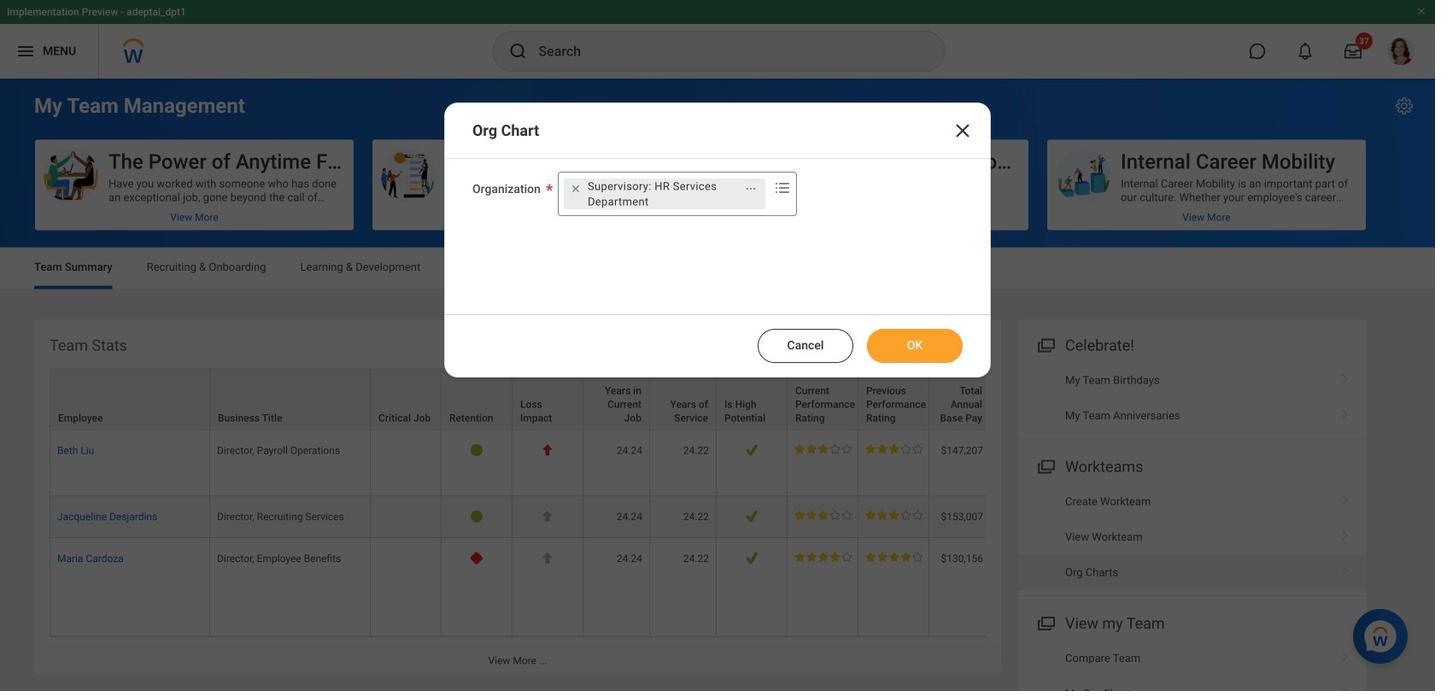 Task type: vqa. For each thing, say whether or not it's contained in the screenshot.
cell associated with first Meets Expectations - Performance in line with a solid team contributor. image from the bottom of the Team Stats "Element" This worker has low retention risk. icon
yes



Task type: locate. For each thing, give the bounding box(es) containing it.
1 menu group image from the top
[[1034, 333, 1057, 356]]

cell left "this worker has a high retention risk - immediate action needed." icon
[[371, 538, 442, 637]]

1 vertical spatial chevron right image
[[1334, 525, 1357, 542]]

3 row from the top
[[50, 496, 1377, 538]]

the worker has been assessed as having high potential. image
[[745, 552, 758, 565]]

1 cell from the top
[[371, 430, 442, 496]]

3 menu group image from the top
[[1034, 611, 1057, 634]]

0 vertical spatial meets expectations - performance in line with a solid team contributor. image
[[795, 444, 852, 454]]

cell left this worker has low retention risk. image
[[371, 496, 442, 538]]

the worker has been assessed as having high potential. image for meets expectations - performance in line with a solid team contributor. image for this worker has low retention risk. image
[[745, 510, 758, 523]]

2 vertical spatial menu group image
[[1034, 611, 1057, 634]]

3 list from the top
[[1018, 641, 1367, 691]]

supervisory: hr services department, press delete to clear value. option
[[564, 179, 765, 209]]

1 vertical spatial the loss of this employee would be moderate or significant to the organization. image
[[541, 552, 554, 565]]

1 vertical spatial menu group image
[[1034, 454, 1057, 477]]

chevron right image
[[1334, 489, 1357, 506], [1334, 525, 1357, 542], [1334, 560, 1357, 577]]

meets expectations - performance in line with a solid team contributor. image for this worker has low retention risk. image
[[795, 510, 852, 520]]

2 menu group image from the top
[[1034, 454, 1057, 477]]

2 meets expectations - performance in line with a solid team contributor. image from the top
[[795, 510, 852, 520]]

1 chevron right image from the top
[[1334, 368, 1357, 385]]

row
[[50, 369, 1377, 430], [50, 430, 1377, 496], [50, 496, 1377, 538], [50, 538, 1377, 637]]

2 list from the top
[[1018, 484, 1367, 590]]

list for menu group image related to 2nd chevron right icon from the bottom of the page
[[1018, 641, 1367, 691]]

0 vertical spatial menu group image
[[1034, 333, 1057, 356]]

1 vertical spatial the worker has been assessed as having high potential. image
[[745, 510, 758, 523]]

0 vertical spatial chevron right image
[[1334, 489, 1357, 506]]

1 the worker has been assessed as having high potential. image from the top
[[745, 444, 758, 457]]

dialog
[[444, 103, 991, 378]]

list for second menu group image from the bottom
[[1018, 484, 1367, 590]]

0 vertical spatial list
[[1018, 363, 1367, 434]]

cell for this worker has low retention risk. image
[[371, 496, 442, 538]]

team stats element
[[34, 320, 1377, 674]]

cell for "this worker has a high retention risk - immediate action needed." icon
[[371, 538, 442, 637]]

2 the loss of this employee would be moderate or significant to the organization. image from the top
[[541, 552, 554, 565]]

this worker has low retention risk. image
[[470, 444, 483, 457]]

menu group image for 2nd chevron right icon from the bottom of the page
[[1034, 611, 1057, 634]]

1 vertical spatial meets expectations - performance in line with a solid team contributor. image
[[795, 510, 852, 520]]

meets expectations - performance in line with a solid team contributor. image
[[795, 444, 852, 454], [795, 510, 852, 520]]

4 chevron right image from the top
[[1334, 681, 1357, 691]]

menu group image for 1st chevron right icon
[[1034, 333, 1057, 356]]

3 cell from the top
[[371, 538, 442, 637]]

2 chevron right image from the top
[[1334, 525, 1357, 542]]

the loss of this employee would be moderate or significant to the organization. image right "this worker has a high retention risk - immediate action needed." icon
[[541, 552, 554, 565]]

configure this page image
[[1394, 96, 1415, 116]]

the loss of this employee would be moderate or significant to the organization. image for this worker has low retention risk. image
[[541, 510, 554, 523]]

main content
[[0, 79, 1435, 691]]

cell
[[371, 430, 442, 496], [371, 496, 442, 538], [371, 538, 442, 637]]

1 meets expectations - performance in line with a solid team contributor. image from the top
[[795, 444, 852, 454]]

banner
[[0, 0, 1435, 79]]

2 row from the top
[[50, 430, 1377, 496]]

list item
[[1018, 555, 1367, 590]]

the worker has been assessed as having high potential. image
[[745, 444, 758, 457], [745, 510, 758, 523]]

this worker has low retention risk. image
[[470, 510, 483, 523]]

the loss of this employee would be moderate or significant to the organization. image down the loss of this employee would be catastrophic or critical to the organization. icon
[[541, 510, 554, 523]]

0 vertical spatial the worker has been assessed as having high potential. image
[[745, 444, 758, 457]]

4 row from the top
[[50, 538, 1377, 637]]

1 the loss of this employee would be moderate or significant to the organization. image from the top
[[541, 510, 554, 523]]

tab list
[[17, 248, 1418, 289]]

1 vertical spatial list
[[1018, 484, 1367, 590]]

menu group image
[[1034, 333, 1057, 356], [1034, 454, 1057, 477], [1034, 611, 1057, 634]]

1 list from the top
[[1018, 363, 1367, 434]]

2 the worker has been assessed as having high potential. image from the top
[[745, 510, 758, 523]]

list
[[1018, 363, 1367, 434], [1018, 484, 1367, 590], [1018, 641, 1367, 691]]

cell left this worker has low retention risk. icon
[[371, 430, 442, 496]]

chevron right image
[[1334, 368, 1357, 385], [1334, 403, 1357, 420], [1334, 646, 1357, 663], [1334, 681, 1357, 691]]

cell for this worker has low retention risk. icon
[[371, 430, 442, 496]]

2 cell from the top
[[371, 496, 442, 538]]

2 vertical spatial list
[[1018, 641, 1367, 691]]

0 vertical spatial the loss of this employee would be moderate or significant to the organization. image
[[541, 510, 554, 523]]

2 vertical spatial chevron right image
[[1334, 560, 1357, 577]]

the loss of this employee would be moderate or significant to the organization. image
[[541, 510, 554, 523], [541, 552, 554, 565]]

inbox large image
[[1345, 43, 1362, 60]]



Task type: describe. For each thing, give the bounding box(es) containing it.
this worker has a high retention risk - immediate action needed. image
[[470, 552, 483, 565]]

1 row from the top
[[50, 369, 1377, 430]]

the loss of this employee would be catastrophic or critical to the organization. image
[[541, 444, 554, 457]]

profile logan mcneil element
[[1377, 32, 1425, 70]]

search image
[[508, 41, 528, 62]]

2 chevron right image from the top
[[1334, 403, 1357, 420]]

the loss of this employee would be moderate or significant to the organization. image for "this worker has a high retention risk - immediate action needed." icon
[[541, 552, 554, 565]]

close environment banner image
[[1416, 6, 1427, 16]]

1 chevron right image from the top
[[1334, 489, 1357, 506]]

list for menu group image associated with 1st chevron right icon
[[1018, 363, 1367, 434]]

notifications large image
[[1297, 43, 1314, 60]]

related actions image
[[745, 183, 757, 195]]

exceeds expectations - performance is excellent and generally surpassed expectations and required little to no supervision. image
[[795, 552, 852, 562]]

3 chevron right image from the top
[[1334, 646, 1357, 663]]

prompts image
[[772, 178, 793, 198]]

supervisory: hr services department element
[[588, 179, 736, 209]]

x image
[[953, 120, 973, 141]]

x small image
[[567, 180, 584, 197]]

the worker has been assessed as having high potential. image for this worker has low retention risk. icon's meets expectations - performance in line with a solid team contributor. image
[[745, 444, 758, 457]]

3 chevron right image from the top
[[1334, 560, 1357, 577]]

meets expectations - performance in line with a solid team contributor. image for this worker has low retention risk. icon
[[795, 444, 852, 454]]



